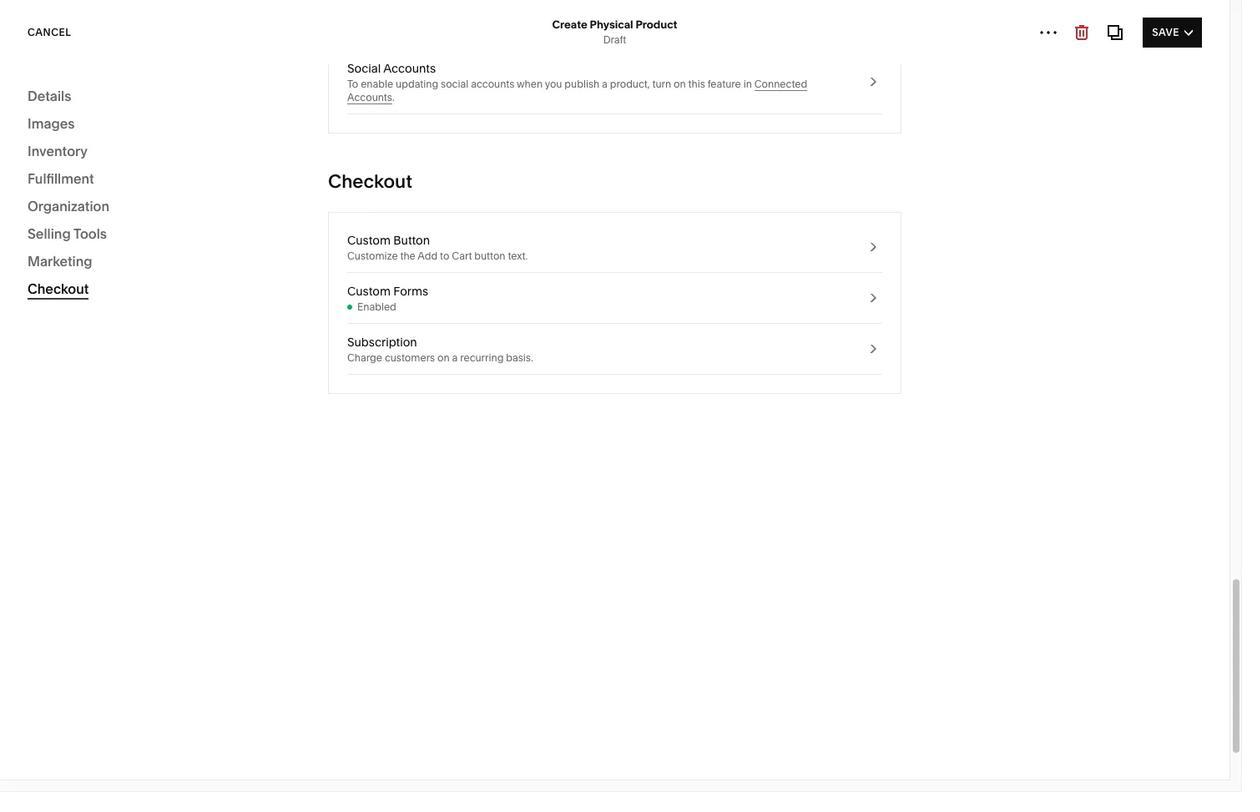 Task type: vqa. For each thing, say whether or not it's contained in the screenshot.
the bottommost the checkout
yes



Task type: describe. For each thing, give the bounding box(es) containing it.
set
[[264, 109, 293, 131]]

subscription for subscription charge customers on a recurring basis.
[[347, 335, 417, 350]]

discounts
[[37, 221, 92, 236]]

to inside payments add a way to get paid.
[[361, 272, 370, 284]]

fulfillment
[[28, 170, 94, 187]]

products link
[[37, 158, 195, 186]]

terms.
[[878, 762, 912, 777]]

customers
[[385, 351, 435, 364]]

connected accounts
[[347, 78, 807, 104]]

site
[[1171, 36, 1194, 48]]

products add products to your inventory.
[[310, 182, 458, 211]]

offer
[[848, 762, 875, 777]]

images
[[28, 115, 75, 132]]

updating
[[396, 78, 438, 90]]

details
[[28, 88, 71, 104]]

customize
[[347, 250, 398, 262]]

a inside payments add a way to get paid.
[[332, 272, 338, 284]]

subscription choose a subscription plan.
[[310, 328, 441, 358]]

charge
[[347, 351, 382, 364]]

button
[[393, 233, 430, 248]]

edit site
[[1145, 36, 1194, 48]]

plan. inside "subscription choose a subscription plan."
[[418, 345, 441, 358]]

12/8/2023.
[[787, 762, 845, 777]]

orders
[[37, 193, 75, 208]]

text.
[[508, 250, 528, 262]]

to enable updating social accounts when you publish a product, turn on this feature in
[[347, 78, 754, 90]]

product
[[636, 18, 677, 31]]

enabled
[[357, 301, 396, 313]]

1 vertical spatial checkout
[[28, 280, 89, 297]]

cancel button
[[28, 17, 71, 47]]

store
[[367, 109, 413, 131]]

choose
[[310, 345, 347, 358]]

custom for custom button customize the add to cart button text.
[[347, 233, 391, 248]]

inventory
[[28, 143, 88, 159]]

payments add a way to get paid.
[[310, 255, 414, 284]]

cancel
[[28, 25, 71, 38]]

edit
[[1145, 36, 1168, 48]]

off
[[401, 762, 415, 777]]

forms
[[393, 284, 428, 299]]

to inside custom button customize the add to cart button text.
[[440, 250, 449, 262]]

your inside products add products to your inventory.
[[389, 198, 410, 211]]

social accounts
[[347, 61, 436, 76]]

to inside products add products to your inventory.
[[377, 198, 387, 211]]

0 vertical spatial your
[[324, 109, 363, 131]]

time,
[[319, 762, 346, 777]]

social
[[441, 78, 469, 90]]

social
[[347, 61, 381, 76]]

1 vertical spatial plan.
[[512, 762, 539, 777]]

up
[[297, 109, 320, 131]]

a right for
[[268, 762, 275, 777]]

publish
[[565, 78, 600, 90]]

any
[[418, 762, 438, 777]]

paid.
[[391, 272, 414, 284]]

invoicing
[[37, 250, 88, 265]]

way
[[340, 272, 359, 284]]

custom forms
[[347, 284, 428, 299]]

on inside 'subscription charge customers on a recurring basis.'
[[437, 351, 450, 364]]

new
[[440, 762, 464, 777]]

cart
[[452, 250, 472, 262]]

physical
[[590, 18, 633, 31]]

turn
[[652, 78, 671, 90]]

code
[[566, 762, 594, 777]]

20%
[[375, 762, 399, 777]]

0 vertical spatial selling
[[28, 134, 71, 150]]

a right publish
[[602, 78, 608, 90]]



Task type: locate. For each thing, give the bounding box(es) containing it.
1 vertical spatial tools
[[77, 278, 106, 293]]

1 vertical spatial accounts
[[347, 91, 392, 104]]

for a limited time, take 20% off any new website plan. use code w12ctake20 at checkout. expires 12/8/2023. offer terms.
[[248, 762, 912, 777]]

a right choose
[[349, 345, 355, 358]]

add for products
[[310, 198, 330, 211]]

1 horizontal spatial plan.
[[512, 762, 539, 777]]

your right the up on the left top of page
[[324, 109, 363, 131]]

0 vertical spatial tools
[[73, 225, 107, 242]]

products inside products add products to your inventory.
[[310, 182, 360, 197]]

organization
[[28, 198, 109, 215]]

1 horizontal spatial products
[[310, 182, 360, 197]]

1 horizontal spatial checkout
[[328, 170, 412, 193]]

invoicing link
[[37, 243, 195, 271]]

0 vertical spatial custom
[[347, 233, 391, 248]]

subscription up choose
[[310, 328, 380, 344]]

recurring
[[460, 351, 504, 364]]

your left inventory.
[[389, 198, 410, 211]]

2 vertical spatial add
[[310, 272, 330, 284]]

payments
[[310, 255, 365, 270]]

offer terms. link
[[848, 762, 912, 778]]

a inside 'subscription charge customers on a recurring basis.'
[[452, 351, 458, 364]]

on
[[674, 78, 686, 90], [437, 351, 450, 364]]

when
[[517, 78, 543, 90]]

0 horizontal spatial plan.
[[418, 345, 441, 358]]

0 horizontal spatial to
[[361, 272, 370, 284]]

to
[[347, 78, 358, 90]]

plan. left use
[[512, 762, 539, 777]]

0 vertical spatial to
[[377, 198, 387, 211]]

selling tools link
[[37, 271, 195, 300]]

plan. right subscription
[[418, 345, 441, 358]]

take
[[349, 762, 372, 777]]

1 vertical spatial add
[[418, 250, 438, 262]]

add
[[310, 198, 330, 211], [418, 250, 438, 262], [310, 272, 330, 284]]

products for products
[[37, 164, 87, 179]]

custom up customize
[[347, 233, 391, 248]]

tools down invoicing link
[[77, 278, 106, 293]]

subscription for subscription choose a subscription plan.
[[310, 328, 380, 344]]

add inside products add products to your inventory.
[[310, 198, 330, 211]]

w12ctake20
[[597, 762, 671, 777]]

1 custom from the top
[[347, 233, 391, 248]]

in
[[744, 78, 752, 90]]

0 vertical spatial selling tools
[[28, 225, 107, 242]]

selling
[[28, 134, 71, 150], [28, 225, 71, 242], [37, 278, 74, 293]]

marketing
[[28, 253, 92, 270]]

checkout down the marketing
[[28, 280, 89, 297]]

subscription
[[310, 328, 380, 344], [347, 335, 417, 350]]

1 horizontal spatial your
[[389, 198, 410, 211]]

2 vertical spatial selling
[[37, 278, 74, 293]]

selling down the marketing
[[37, 278, 74, 293]]

add down payments on the top
[[310, 272, 330, 284]]

accounts for connected accounts
[[347, 91, 392, 104]]

expires
[[743, 762, 784, 777]]

0 horizontal spatial on
[[437, 351, 450, 364]]

to left cart
[[440, 250, 449, 262]]

you
[[545, 78, 562, 90]]

orders link
[[37, 186, 195, 215]]

custom for custom forms
[[347, 284, 391, 299]]

0%
[[825, 122, 840, 134]]

accounts for social accounts
[[383, 61, 436, 76]]

1 vertical spatial selling tools
[[37, 278, 106, 293]]

on right customers
[[437, 351, 450, 364]]

0 vertical spatial add
[[310, 198, 330, 211]]

connected accounts link
[[347, 78, 807, 104]]

products
[[37, 164, 87, 179], [310, 182, 360, 197]]

custom up enabled
[[347, 284, 391, 299]]

discounts link
[[37, 215, 195, 243]]

selling link
[[28, 133, 185, 153]]

save
[[1152, 25, 1180, 38]]

subscription inside "subscription choose a subscription plan."
[[310, 328, 380, 344]]

1 vertical spatial products
[[310, 182, 360, 197]]

accounts
[[471, 78, 515, 90]]

website
[[28, 104, 80, 120]]

1 vertical spatial on
[[437, 351, 450, 364]]

a left way
[[332, 272, 338, 284]]

use
[[542, 762, 563, 777]]

selling tools
[[28, 225, 107, 242], [37, 278, 106, 293]]

custom inside custom button customize the add to cart button text.
[[347, 233, 391, 248]]

1 vertical spatial selling
[[28, 225, 71, 242]]

product,
[[610, 78, 650, 90]]

button
[[474, 250, 505, 262]]

add left products
[[310, 198, 330, 211]]

website link
[[28, 103, 185, 123]]

draft
[[603, 33, 626, 46]]

a
[[602, 78, 608, 90], [332, 272, 338, 284], [349, 345, 355, 358], [452, 351, 458, 364], [268, 762, 275, 777]]

create
[[552, 18, 587, 31]]

subscription charge customers on a recurring basis.
[[347, 335, 533, 364]]

products down inventory
[[37, 164, 87, 179]]

for
[[248, 762, 266, 777]]

products
[[332, 198, 375, 211]]

0 horizontal spatial products
[[37, 164, 87, 179]]

subscription
[[357, 345, 416, 358]]

products for products add products to your inventory.
[[310, 182, 360, 197]]

2 vertical spatial to
[[361, 272, 370, 284]]

the
[[400, 250, 416, 262]]

1 horizontal spatial to
[[377, 198, 387, 211]]

1 vertical spatial your
[[389, 198, 410, 211]]

selling up "invoicing"
[[28, 225, 71, 242]]

custom
[[347, 233, 391, 248], [347, 284, 391, 299]]

checkout up products
[[328, 170, 412, 193]]

subscription inside 'subscription charge customers on a recurring basis.'
[[347, 335, 417, 350]]

get
[[373, 272, 388, 284]]

edit site button
[[1136, 28, 1203, 58]]

on left this
[[674, 78, 686, 90]]

custom button customize the add to cart button text.
[[347, 233, 528, 262]]

2 horizontal spatial to
[[440, 250, 449, 262]]

checkout.
[[687, 762, 741, 777]]

inventory.
[[412, 198, 458, 211]]

at
[[674, 762, 684, 777]]

0 vertical spatial products
[[37, 164, 87, 179]]

tools up invoicing link
[[73, 225, 107, 242]]

feature
[[708, 78, 741, 90]]

1 horizontal spatial on
[[674, 78, 686, 90]]

selling down images
[[28, 134, 71, 150]]

0 horizontal spatial your
[[324, 109, 363, 131]]

0 vertical spatial accounts
[[383, 61, 436, 76]]

your
[[324, 109, 363, 131], [389, 198, 410, 211]]

products up products
[[310, 182, 360, 197]]

0 horizontal spatial checkout
[[28, 280, 89, 297]]

set up your store
[[264, 109, 413, 131]]

2 custom from the top
[[347, 284, 391, 299]]

to right products
[[377, 198, 387, 211]]

checkout
[[328, 170, 412, 193], [28, 280, 89, 297]]

a inside "subscription choose a subscription plan."
[[349, 345, 355, 358]]

connected
[[754, 78, 807, 90]]

0 vertical spatial checkout
[[328, 170, 412, 193]]

add right the
[[418, 250, 438, 262]]

website
[[466, 762, 510, 777]]

limited
[[278, 762, 316, 777]]

selling tools up "invoicing"
[[28, 225, 107, 242]]

accounts up updating at the top left of page
[[383, 61, 436, 76]]

to left the get
[[361, 272, 370, 284]]

selling tools down the marketing
[[37, 278, 106, 293]]

0 vertical spatial on
[[674, 78, 686, 90]]

save button
[[1143, 17, 1202, 47]]

1 vertical spatial custom
[[347, 284, 391, 299]]

add for payments
[[310, 272, 330, 284]]

this
[[688, 78, 705, 90]]

accounts down enable
[[347, 91, 392, 104]]

.
[[392, 91, 395, 104]]

a left recurring
[[452, 351, 458, 364]]

add inside custom button customize the add to cart button text.
[[418, 250, 438, 262]]

create physical product draft
[[552, 18, 677, 46]]

1 vertical spatial to
[[440, 250, 449, 262]]

enable
[[361, 78, 393, 90]]

to
[[377, 198, 387, 211], [440, 250, 449, 262], [361, 272, 370, 284]]

subscription up charge
[[347, 335, 417, 350]]

accounts inside connected accounts
[[347, 91, 392, 104]]

add inside payments add a way to get paid.
[[310, 272, 330, 284]]

0 vertical spatial plan.
[[418, 345, 441, 358]]

plan.
[[418, 345, 441, 358], [512, 762, 539, 777]]

basis.
[[506, 351, 533, 364]]



